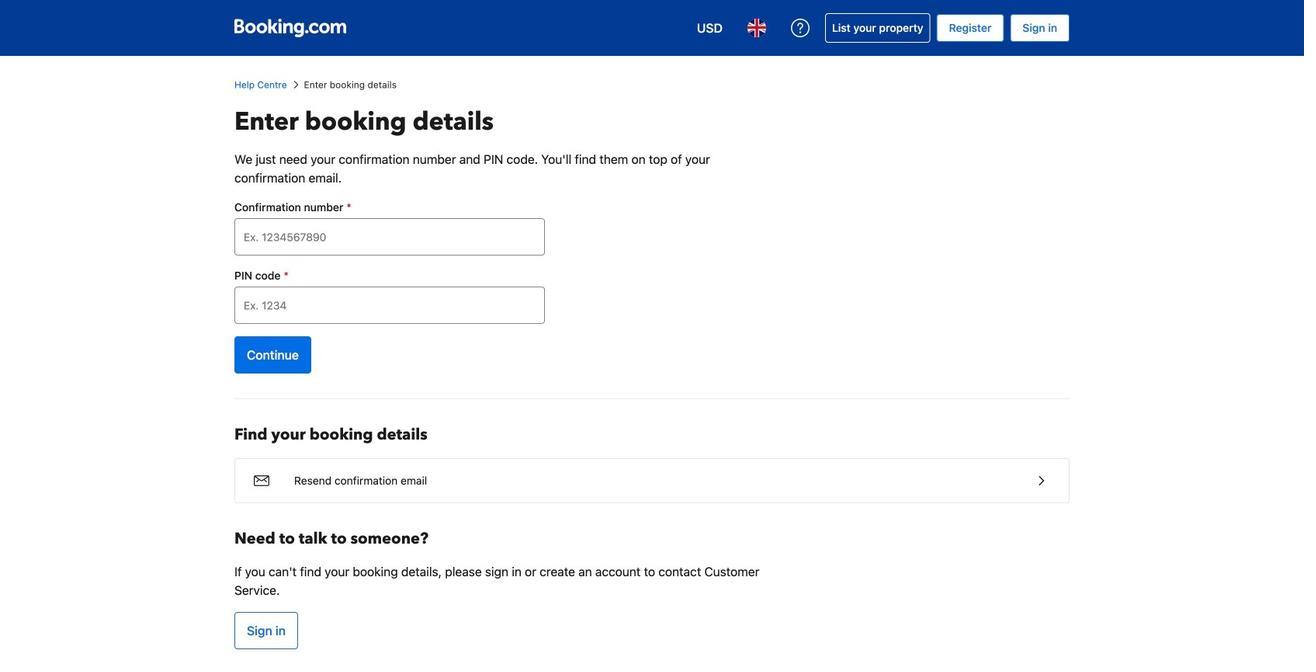 Task type: describe. For each thing, give the bounding box(es) containing it.
booking.com online hotel reservations image
[[235, 19, 346, 37]]



Task type: locate. For each thing, give the bounding box(es) containing it.
Ex. 1234 field
[[235, 287, 545, 324]]

Ex. 1234567890 field
[[235, 218, 545, 256]]



Task type: vqa. For each thing, say whether or not it's contained in the screenshot.
"tab list" containing Accommodations
no



